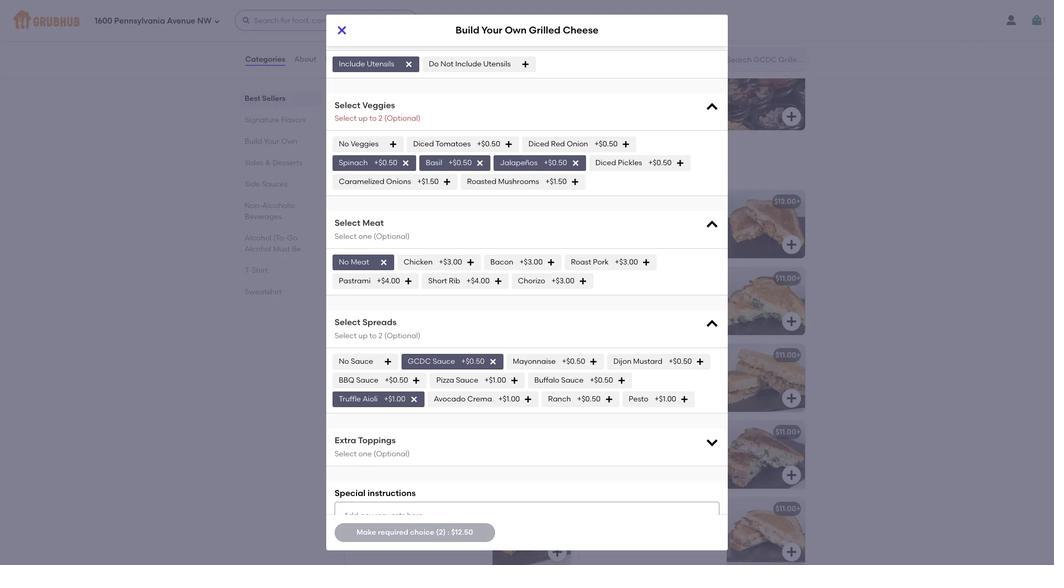 Task type: describe. For each thing, give the bounding box(es) containing it.
required
[[378, 528, 408, 537]]

mozzarella, feta cheese, spinach, tomato, diced red onion
[[351, 442, 472, 462]]

sauekraut,
[[438, 519, 477, 528]]

spinach
[[339, 159, 368, 168]]

do not include utensils
[[429, 59, 511, 68]]

pepper,
[[654, 376, 681, 385]]

your for build your own grilled cheese
[[482, 24, 503, 36]]

grilled inside signature flavors gcdc's famous signature flavors: available as a grilled cheese, patty melt, or mac & cheese bowl.
[[494, 169, 514, 176]]

select meat select one (optional)
[[335, 218, 410, 241]]

truffle for truffle herb
[[586, 428, 609, 437]]

famous
[[369, 169, 393, 176]]

side sauces
[[245, 180, 288, 189]]

mustard inside swiss cheese, pastrami, sauekraut, mustard
[[351, 530, 381, 539]]

blue inside cheddar and blue cheese, buffalo crunch (diced carrot, celery, onion), ranch and hot sauce
[[401, 289, 416, 298]]

roasted mushrooms
[[467, 177, 539, 186]]

sauce inside cheddar cheese, diced jalapeno, pulled pork, mac and chees, bbq sauce
[[351, 387, 374, 396]]

non-alcoholic beverages
[[245, 201, 295, 221]]

+ for mozzarella, feta cheese, spinach, tomato, diced red onion
[[562, 428, 567, 437]]

+$0.50 for gcdc sauce
[[461, 357, 485, 366]]

+$4.00 for pastrami
[[377, 277, 400, 286]]

non-alcoholic beverages tab
[[245, 200, 318, 222]]

+$3.00 for chicken
[[439, 258, 462, 267]]

sauces
[[262, 180, 288, 189]]

+$0.50 for diced tomatoes
[[477, 140, 500, 149]]

categories button
[[245, 41, 286, 78]]

sauce for gcdc sauce
[[433, 357, 455, 366]]

sauce for bbq sauce
[[356, 376, 379, 385]]

onion)
[[586, 387, 608, 396]]

bbq sauce
[[339, 376, 379, 385]]

include for utensils?
[[335, 20, 365, 30]]

basil,
[[689, 289, 707, 298]]

not
[[441, 59, 454, 68]]

onion inside mozzarella, feta cheese, spinach, tomato, diced red onion
[[421, 453, 442, 462]]

best sellers most ordered on grubhub
[[343, 35, 435, 59]]

gcdc sauce
[[408, 357, 455, 366]]

pork
[[593, 258, 609, 267]]

goddess
[[609, 274, 641, 283]]

dijon
[[614, 357, 632, 366]]

cajun inside cheddar and pepper jack cheese, cajun crunch (bell pepper, celery, onion) remoulade
[[586, 376, 607, 385]]

roasted inside mozzarella cheese, roasted mushrooms, spinach, truffle herb aioli
[[656, 442, 685, 451]]

signature flavors tab
[[245, 115, 318, 126]]

(optional) for include utensils?
[[374, 34, 410, 43]]

cheese, inside mozzarella cheese, roasted mushrooms, spinach, truffle herb aioli
[[625, 442, 654, 451]]

avenue
[[167, 16, 195, 25]]

patty
[[542, 169, 558, 176]]

& inside signature flavors gcdc's famous signature flavors: available as a grilled cheese, patty melt, or mac & cheese bowl.
[[598, 169, 603, 176]]

basil
[[426, 159, 442, 168]]

jalapeños
[[500, 159, 538, 168]]

$11.00 + for mozzarella cheese, spinach, basil, pesto
[[776, 274, 801, 283]]

tomatoes
[[436, 140, 471, 149]]

cheddar cheese, diced jalapeno, pulled pork, mac and chees, bbq sauce
[[351, 366, 474, 396]]

pepper
[[635, 366, 661, 374]]

signature flavors gcdc's famous signature flavors: available as a grilled cheese, patty melt, or mac & cheese bowl.
[[343, 154, 645, 176]]

tomato, inside mozzarella, feta cheese, spinach, tomato, diced red onion
[[351, 453, 381, 462]]

(bell
[[637, 376, 652, 385]]

caramelized
[[339, 177, 385, 186]]

0 vertical spatial onion
[[567, 140, 588, 149]]

1
[[1043, 16, 1046, 24]]

carrot,
[[404, 299, 428, 308]]

diced up basil
[[413, 140, 434, 149]]

one for utensils?
[[359, 34, 372, 43]]

pennsylvania
[[114, 16, 165, 25]]

cheddar for cajun
[[586, 366, 618, 374]]

american cheese, diced tomato, bacon
[[351, 212, 470, 231]]

spinach, inside mozzarella cheese, roasted mushrooms, spinach, truffle herb aioli
[[630, 453, 661, 462]]

best for best sellers
[[245, 94, 260, 103]]

jack
[[663, 366, 680, 374]]

mozzarella,
[[351, 442, 391, 451]]

truffle inside mozzarella cheese, roasted mushrooms, spinach, truffle herb aioli
[[663, 453, 685, 462]]

cheese, inside cheddar and blue cheese, buffalo crunch (diced carrot, celery, onion), ranch and hot sauce
[[418, 289, 447, 298]]

young american image
[[493, 190, 571, 258]]

+$3.00 for chorizo
[[552, 277, 575, 286]]

select veggies select up to 2 (optional)
[[335, 100, 421, 123]]

green goddess image
[[727, 267, 805, 335]]

sauce for buffalo sauce
[[561, 376, 584, 385]]

$11.00 + for mozzarella, feta cheese, spinach, tomato, diced red onion
[[541, 428, 567, 437]]

one for toppings
[[359, 450, 372, 459]]

sauce inside cheddar and blue cheese, buffalo crunch (diced carrot, celery, onion), ranch and hot sauce
[[406, 310, 429, 319]]

diced inside mozzarella, feta cheese, spinach, tomato, diced red onion
[[382, 453, 403, 462]]

6 select from the top
[[335, 318, 361, 328]]

t-shirt tab
[[245, 265, 318, 276]]

crema
[[467, 395, 492, 404]]

own for build your own
[[281, 137, 298, 146]]

7 select from the top
[[335, 332, 357, 340]]

4 select from the top
[[335, 218, 361, 228]]

1 button
[[1031, 11, 1046, 30]]

$12.00 + for bbq "image"
[[540, 351, 567, 360]]

dijon mustard
[[614, 357, 663, 366]]

+$0.50 for diced pickles
[[649, 159, 672, 168]]

1 cajun from the top
[[586, 351, 607, 360]]

gcdc's
[[343, 169, 367, 176]]

search icon image
[[710, 53, 723, 66]]

$12.00 for southwest image
[[774, 197, 797, 206]]

tomato, inside the "american cheese, diced tomato, bacon"
[[441, 212, 470, 221]]

avocado
[[434, 395, 466, 404]]

sauce for pizza sauce
[[456, 376, 478, 385]]

+$0.50 for buffalo sauce
[[590, 376, 613, 385]]

mediterranean image
[[493, 421, 571, 489]]

sides
[[245, 158, 264, 167]]

tomato soup cup $4.00
[[353, 96, 417, 117]]

$11.00 for cheddar and pepper jack cheese, cajun crunch (bell pepper, celery, onion) remoulade
[[776, 351, 797, 360]]

0 vertical spatial red
[[551, 140, 565, 149]]

spinach, inside mozzarella cheese, spinach, basil, pesto
[[656, 289, 687, 298]]

jalapeno,
[[438, 366, 474, 374]]

up for spreads
[[359, 332, 368, 340]]

+$1.00 down the 'pepper,'
[[655, 395, 676, 404]]

build your own tab
[[245, 136, 318, 147]]

aioli inside mozzarella cheese, roasted mushrooms, spinach, truffle herb aioli
[[586, 464, 601, 473]]

cheese, inside mozzarella cheese, spinach, basil, pesto
[[625, 289, 654, 298]]

bbq image
[[493, 344, 571, 412]]

build for build your own grilled cheese
[[456, 24, 480, 36]]

+ for cheddar and pepper jack cheese, cajun crunch (bell pepper, celery, onion) remoulade
[[797, 351, 801, 360]]

gcdc
[[408, 357, 431, 366]]

no for select veggies
[[339, 140, 349, 149]]

mac inside cheddar cheese, diced jalapeno, pulled pork, mac and chees, bbq sauce
[[394, 376, 410, 385]]

buffalo for buffalo sauce
[[535, 376, 560, 385]]

0 vertical spatial grilled
[[529, 24, 561, 36]]

diced inside the "american cheese, diced tomato, bacon"
[[419, 212, 439, 221]]

cheddar for pork,
[[351, 366, 383, 374]]

melt
[[606, 505, 622, 513]]

bbq for bbq
[[351, 351, 367, 360]]

1 horizontal spatial bacon
[[491, 258, 513, 267]]

crunch inside cheddar and blue cheese, buffalo crunch (diced carrot, celery, onion), ranch and hot sauce
[[351, 299, 378, 308]]

southwest image
[[727, 190, 805, 258]]

american cheese, diced tomato, bacon button
[[345, 190, 571, 258]]

choice
[[410, 528, 434, 537]]

veggies for no
[[351, 140, 379, 149]]

meat for no
[[351, 258, 369, 267]]

0 vertical spatial roasted
[[467, 177, 497, 186]]

sellers for best sellers most ordered on grubhub
[[370, 35, 406, 48]]

+$0.50 for ranch
[[577, 395, 601, 404]]

no sauce
[[339, 357, 373, 366]]

meat for select
[[363, 218, 384, 228]]

onions
[[386, 177, 411, 186]]

+ for mozzarella cheese, spinach, basil, pesto
[[797, 274, 801, 283]]

special instructions
[[335, 488, 416, 498]]

select spreads select up to 2 (optional)
[[335, 318, 421, 340]]

include right not
[[455, 59, 482, 68]]

+$4.00 for short rib
[[467, 277, 490, 286]]

sweatshirt
[[245, 288, 282, 297]]

t-shirt
[[245, 266, 268, 275]]

no for select spreads
[[339, 357, 349, 366]]

remoulade
[[610, 387, 651, 396]]

cheese, inside cheddar cheese, diced jalapeno, pulled pork, mac and chees, bbq sauce
[[385, 366, 414, 374]]

pickles
[[618, 159, 642, 168]]

$12.50
[[451, 528, 473, 537]]

rib
[[449, 277, 460, 286]]

cheddar for crunch
[[351, 289, 383, 298]]

nw
[[197, 16, 212, 25]]

$11.00 + for cheddar and pepper jack cheese, cajun crunch (bell pepper, celery, onion) remoulade
[[776, 351, 801, 360]]

chees,
[[427, 376, 452, 385]]

include utensils
[[339, 59, 394, 68]]

sellers for best sellers
[[262, 94, 286, 103]]

+$3.00 for roast pork
[[615, 258, 638, 267]]

+$0.50 for diced red onion
[[595, 140, 618, 149]]

mac inside signature flavors gcdc's famous signature flavors: available as a grilled cheese, patty melt, or mac & cheese bowl.
[[583, 169, 597, 176]]

mushrooms
[[498, 177, 539, 186]]

your for build your own
[[264, 137, 279, 146]]

0 horizontal spatial cheese
[[563, 24, 599, 36]]

1 horizontal spatial mustard
[[633, 357, 663, 366]]

truffle herb
[[586, 428, 628, 437]]

red inside mozzarella, feta cheese, spinach, tomato, diced red onion
[[405, 453, 419, 462]]

utensils?
[[367, 20, 404, 30]]

cheddar and blue cheese, buffalo crunch (diced carrot, celery, onion), ranch and hot sauce
[[351, 289, 479, 319]]

build your own grilled cheese
[[456, 24, 599, 36]]

own for build your own grilled cheese
[[505, 24, 527, 36]]

signature flavors
[[245, 116, 306, 124]]

to for veggies
[[370, 114, 377, 123]]

+$0.50 for spinach
[[374, 159, 398, 168]]

mozzarella cheese, spinach, basil, pesto
[[586, 289, 707, 308]]

american
[[351, 212, 386, 221]]

pork,
[[375, 376, 392, 385]]

extra toppings select one (optional)
[[335, 436, 410, 459]]

1 vertical spatial pesto
[[629, 395, 649, 404]]

mushrooms,
[[586, 453, 629, 462]]

about
[[294, 55, 316, 64]]

select inside include utensils? select one (optional)
[[335, 34, 357, 43]]

soup
[[382, 96, 400, 105]]

toppings
[[358, 436, 396, 446]]

:
[[448, 528, 450, 537]]

build for build your own
[[245, 137, 262, 146]]

1600 pennsylvania avenue nw
[[95, 16, 212, 25]]

bbq inside cheddar cheese, diced jalapeno, pulled pork, mac and chees, bbq sauce
[[454, 376, 469, 385]]

avocado crema
[[434, 395, 492, 404]]

2 for spreads
[[379, 332, 383, 340]]

2 for veggies
[[379, 114, 383, 123]]

crunch inside cheddar and pepper jack cheese, cajun crunch (bell pepper, celery, onion) remoulade
[[609, 376, 635, 385]]

+$1.00 for sauce
[[485, 376, 506, 385]]



Task type: vqa. For each thing, say whether or not it's contained in the screenshot.
Bacon to the right
yes



Task type: locate. For each thing, give the bounding box(es) containing it.
pastrami
[[339, 277, 371, 286]]

2 vertical spatial truffle
[[663, 453, 685, 462]]

no up spinach
[[339, 140, 349, 149]]

reuben
[[351, 505, 379, 513]]

best
[[343, 35, 367, 48], [245, 94, 260, 103]]

cheese, up mushrooms,
[[625, 442, 654, 451]]

+$1.50
[[417, 177, 439, 186], [546, 177, 567, 186]]

+$3.00 for bacon
[[520, 258, 543, 267]]

+$0.50 up diced pickles
[[595, 140, 618, 149]]

+$1.50 for caramelized onions
[[417, 177, 439, 186]]

bacon down american
[[351, 222, 374, 231]]

+$4.00 right rib
[[467, 277, 490, 286]]

blue up (diced
[[379, 274, 395, 283]]

1 horizontal spatial cheese
[[604, 169, 627, 176]]

pesto down (bell
[[629, 395, 649, 404]]

mac right or
[[583, 169, 597, 176]]

main navigation navigation
[[0, 0, 1054, 41]]

extra
[[335, 436, 356, 446]]

0 vertical spatial buffalo
[[351, 274, 377, 283]]

buffalo inside cheddar and blue cheese, buffalo crunch (diced carrot, celery, onion), ranch and hot sauce
[[449, 289, 474, 298]]

+$0.50 for mayonnaise
[[562, 357, 585, 366]]

cheese, down goddess
[[625, 289, 654, 298]]

+$0.50 for dijon mustard
[[669, 357, 692, 366]]

2 no from the top
[[339, 258, 349, 267]]

cheddar and pepper jack cheese, cajun crunch (bell pepper, celery, onion) remoulade
[[586, 366, 711, 396]]

select
[[335, 34, 357, 43], [335, 100, 361, 110], [335, 114, 357, 123], [335, 218, 361, 228], [335, 232, 357, 241], [335, 318, 361, 328], [335, 332, 357, 340], [335, 450, 357, 459]]

mozzarella inside mozzarella cheese, roasted mushrooms, spinach, truffle herb aioli
[[586, 442, 623, 451]]

2 +$4.00 from the left
[[467, 277, 490, 286]]

signature inside tab
[[245, 116, 279, 124]]

2 mozzarella from the top
[[586, 442, 623, 451]]

3 no from the top
[[339, 357, 349, 366]]

0 vertical spatial own
[[505, 24, 527, 36]]

$11.00 for mozzarella, feta cheese, spinach, tomato, diced red onion
[[541, 428, 562, 437]]

reviews
[[325, 55, 354, 64]]

cajun
[[586, 351, 607, 360], [586, 376, 607, 385]]

one inside extra toppings select one (optional)
[[359, 450, 372, 459]]

0 vertical spatial &
[[265, 158, 271, 167]]

diced up chees,
[[416, 366, 437, 374]]

svg image
[[1031, 14, 1043, 27], [336, 24, 348, 37], [521, 60, 530, 68], [389, 140, 398, 149], [622, 140, 630, 149], [402, 159, 410, 168], [476, 159, 484, 168], [571, 159, 580, 168], [676, 159, 684, 168], [443, 178, 451, 186], [571, 178, 580, 186], [705, 218, 720, 232], [786, 238, 798, 251], [380, 259, 388, 267], [547, 259, 555, 267], [642, 259, 651, 267], [404, 277, 413, 286], [579, 277, 587, 286], [696, 358, 705, 366], [412, 377, 421, 385], [510, 377, 519, 385], [786, 392, 798, 405], [524, 395, 533, 404], [605, 395, 613, 404], [786, 469, 798, 482]]

diced
[[413, 140, 434, 149], [529, 140, 549, 149], [596, 159, 616, 168], [419, 212, 439, 221], [416, 366, 437, 374], [382, 453, 403, 462]]

1 select from the top
[[335, 34, 357, 43]]

mozzarella for truffle
[[586, 442, 623, 451]]

diced inside cheddar cheese, diced jalapeno, pulled pork, mac and chees, bbq sauce
[[416, 366, 437, 374]]

your up sides & desserts
[[264, 137, 279, 146]]

to inside select veggies select up to 2 (optional)
[[370, 114, 377, 123]]

mac right pork, at the bottom left
[[394, 376, 410, 385]]

onion),
[[454, 299, 479, 308]]

0 vertical spatial mac
[[583, 169, 597, 176]]

beverages
[[245, 212, 282, 221]]

1 vertical spatial own
[[281, 137, 298, 146]]

(optional) inside extra toppings select one (optional)
[[374, 450, 410, 459]]

diced down flavors:
[[419, 212, 439, 221]]

1 no from the top
[[339, 140, 349, 149]]

+$3.00 up goddess
[[615, 258, 638, 267]]

sides & desserts
[[245, 158, 303, 167]]

flavors for signature flavors gcdc's famous signature flavors: available as a grilled cheese, patty melt, or mac & cheese bowl.
[[399, 154, 439, 168]]

+ for cheddar cheese, diced jalapeno, pulled pork, mac and chees, bbq sauce
[[562, 351, 567, 360]]

+$1.00 up crema
[[485, 376, 506, 385]]

1 horizontal spatial blue
[[401, 289, 416, 298]]

up down the spreads
[[359, 332, 368, 340]]

2 vertical spatial spinach,
[[630, 453, 661, 462]]

diced red onion
[[529, 140, 588, 149]]

cheese, right american
[[388, 212, 417, 221]]

cheddar inside cheddar cheese, diced jalapeno, pulled pork, mac and chees, bbq sauce
[[351, 366, 383, 374]]

+$0.50 for basil
[[449, 159, 472, 168]]

hot
[[392, 310, 405, 319]]

$11.00 + for mozzarella cheese, roasted mushrooms, spinach, truffle herb aioli
[[776, 428, 801, 437]]

no up the bbq sauce
[[339, 357, 349, 366]]

1 horizontal spatial onion
[[567, 140, 588, 149]]

2 to from the top
[[370, 332, 377, 340]]

most
[[343, 50, 360, 59]]

as
[[480, 169, 487, 176]]

categories
[[245, 55, 285, 64]]

0 vertical spatial herb
[[610, 428, 628, 437]]

pizza sauce
[[436, 376, 478, 385]]

meat up pastrami on the left of the page
[[351, 258, 369, 267]]

0 vertical spatial to
[[370, 114, 377, 123]]

(optional) inside select meat select one (optional)
[[374, 232, 410, 241]]

1 horizontal spatial +$1.50
[[546, 177, 567, 186]]

0 vertical spatial pizza
[[436, 376, 454, 385]]

truffle
[[339, 395, 361, 404], [586, 428, 609, 437], [663, 453, 685, 462]]

mustard up (bell
[[633, 357, 663, 366]]

diced down the feta
[[382, 453, 403, 462]]

tab
[[245, 233, 318, 255]]

flavors up flavors:
[[399, 154, 439, 168]]

0 horizontal spatial best
[[245, 94, 260, 103]]

3 select from the top
[[335, 114, 357, 123]]

ranch inside cheddar and blue cheese, buffalo crunch (diced carrot, celery, onion), ranch and hot sauce
[[351, 310, 374, 319]]

1 vertical spatial pizza
[[586, 505, 605, 513]]

0 vertical spatial aioli
[[363, 395, 378, 404]]

cheese,
[[515, 169, 540, 176], [388, 212, 417, 221], [418, 289, 447, 298], [625, 289, 654, 298], [385, 366, 414, 374], [682, 366, 711, 374], [410, 442, 439, 451], [625, 442, 654, 451], [372, 519, 401, 528]]

1 +$1.50 from the left
[[417, 177, 439, 186]]

& inside tab
[[265, 158, 271, 167]]

meat inside select meat select one (optional)
[[363, 218, 384, 228]]

own inside tab
[[281, 137, 298, 146]]

+$0.50 down gcdc at bottom
[[385, 376, 408, 385]]

3 one from the top
[[359, 450, 372, 459]]

best inside best sellers tab
[[245, 94, 260, 103]]

1 vertical spatial &
[[598, 169, 603, 176]]

(optional) inside select veggies select up to 2 (optional)
[[384, 114, 421, 123]]

mozzarella up mushrooms,
[[586, 442, 623, 451]]

1 vertical spatial aioli
[[586, 464, 601, 473]]

(optional) inside select spreads select up to 2 (optional)
[[384, 332, 421, 340]]

1 vertical spatial flavors
[[399, 154, 439, 168]]

+ for cheddar and blue cheese, buffalo crunch (diced carrot, celery, onion), ranch and hot sauce
[[562, 274, 567, 283]]

1 vertical spatial meat
[[351, 258, 369, 267]]

+$1.50 for roasted mushrooms
[[546, 177, 567, 186]]

2 select from the top
[[335, 100, 361, 110]]

reuben image
[[493, 498, 571, 565]]

herb inside mozzarella cheese, roasted mushrooms, spinach, truffle herb aioli
[[687, 453, 704, 462]]

cajun up onion) on the bottom right
[[586, 376, 607, 385]]

ranch down buffalo sauce
[[548, 395, 571, 404]]

pesto down 'green'
[[586, 299, 605, 308]]

bacon up the buffalo blue image
[[491, 258, 513, 267]]

+$4.00 up (diced
[[377, 277, 400, 286]]

sellers inside best sellers most ordered on grubhub
[[370, 35, 406, 48]]

include up most
[[335, 20, 365, 30]]

one up 'ordered'
[[359, 34, 372, 43]]

2 cajun from the top
[[586, 376, 607, 385]]

cheddar down buffalo blue
[[351, 289, 383, 298]]

mozzarella cheese, roasted mushrooms, spinach, truffle herb aioli
[[586, 442, 704, 473]]

cajun image
[[727, 344, 805, 412]]

1 vertical spatial 2
[[379, 332, 383, 340]]

shirt
[[252, 266, 268, 275]]

build inside tab
[[245, 137, 262, 146]]

0 vertical spatial flavors
[[281, 116, 306, 124]]

a
[[488, 169, 493, 176]]

+
[[797, 197, 801, 206], [562, 274, 567, 283], [797, 274, 801, 283], [562, 351, 567, 360], [797, 351, 801, 360], [562, 428, 567, 437], [797, 428, 801, 437], [797, 505, 801, 513]]

red down the feta
[[405, 453, 419, 462]]

1 horizontal spatial ranch
[[548, 395, 571, 404]]

mustard down the swiss
[[351, 530, 381, 539]]

(optional) down hot
[[384, 332, 421, 340]]

signature
[[245, 116, 279, 124], [343, 154, 397, 168], [395, 169, 424, 176]]

cheese, inside swiss cheese, pastrami, sauekraut, mustard
[[372, 519, 401, 528]]

(optional) down utensils?
[[374, 34, 410, 43]]

0 vertical spatial signature
[[245, 116, 279, 124]]

1 vertical spatial onion
[[421, 453, 442, 462]]

utensils
[[367, 59, 394, 68], [483, 59, 511, 68]]

8 select from the top
[[335, 450, 357, 459]]

cheddar inside cheddar and pepper jack cheese, cajun crunch (bell pepper, celery, onion) remoulade
[[586, 366, 618, 374]]

or
[[575, 169, 582, 176]]

cheese, right jack
[[682, 366, 711, 374]]

to inside select spreads select up to 2 (optional)
[[370, 332, 377, 340]]

aioli down mushrooms,
[[586, 464, 601, 473]]

2 +$1.50 from the left
[[546, 177, 567, 186]]

and up (diced
[[385, 289, 399, 298]]

(optional) inside include utensils? select one (optional)
[[374, 34, 410, 43]]

1 horizontal spatial flavors
[[399, 154, 439, 168]]

(optional) down the "american cheese, diced tomato, bacon"
[[374, 232, 410, 241]]

1 vertical spatial signature
[[343, 154, 397, 168]]

pizza for pizza sauce
[[436, 376, 454, 385]]

diced tomatoes
[[413, 140, 471, 149]]

meat down caramelized onions
[[363, 218, 384, 228]]

5 select from the top
[[335, 232, 357, 241]]

2 right $4.00
[[379, 114, 383, 123]]

(optional) for extra toppings
[[374, 450, 410, 459]]

up
[[359, 114, 368, 123], [359, 332, 368, 340]]

0 horizontal spatial own
[[281, 137, 298, 146]]

up inside select spreads select up to 2 (optional)
[[359, 332, 368, 340]]

+$3.00
[[439, 258, 462, 267], [520, 258, 543, 267], [615, 258, 638, 267], [552, 277, 575, 286]]

0 horizontal spatial tomato,
[[351, 453, 381, 462]]

cheese, inside the "american cheese, diced tomato, bacon"
[[388, 212, 417, 221]]

pizza down jalapeno,
[[436, 376, 454, 385]]

spinach, left basil,
[[656, 289, 687, 298]]

1 horizontal spatial herb
[[687, 453, 704, 462]]

available
[[450, 169, 478, 176]]

best sellers tab
[[245, 93, 318, 104]]

1 vertical spatial mozzarella
[[586, 442, 623, 451]]

your inside build your own tab
[[264, 137, 279, 146]]

flavors for signature flavors
[[281, 116, 306, 124]]

+$0.50 up buffalo sauce
[[562, 357, 585, 366]]

1 horizontal spatial $12.00 +
[[774, 197, 801, 206]]

signature down best sellers
[[245, 116, 279, 124]]

1 vertical spatial bacon
[[491, 258, 513, 267]]

truffle for truffle aioli
[[339, 395, 361, 404]]

0 vertical spatial bacon
[[351, 222, 374, 231]]

$12.00 + for southwest image
[[774, 197, 801, 206]]

1 vertical spatial best
[[245, 94, 260, 103]]

buffalo sauce
[[535, 376, 584, 385]]

cheese, right the swiss
[[372, 519, 401, 528]]

0 vertical spatial spinach,
[[656, 289, 687, 298]]

1 horizontal spatial $12.00
[[774, 197, 797, 206]]

and inside cheddar cheese, diced jalapeno, pulled pork, mac and chees, bbq sauce
[[412, 376, 426, 385]]

0 horizontal spatial build
[[245, 137, 262, 146]]

+$0.50 up patty
[[544, 159, 567, 168]]

+$3.00 up chorizo
[[520, 258, 543, 267]]

1 vertical spatial up
[[359, 332, 368, 340]]

0 horizontal spatial ranch
[[351, 310, 374, 319]]

crunch up the spreads
[[351, 299, 378, 308]]

bacon inside the "american cheese, diced tomato, bacon"
[[351, 222, 374, 231]]

tomato, down available
[[441, 212, 470, 221]]

cheese, right the feta
[[410, 442, 439, 451]]

1 vertical spatial mac
[[394, 376, 410, 385]]

+$1.00 right crema
[[498, 395, 520, 404]]

buffalo blue image
[[493, 267, 571, 335]]

1 horizontal spatial own
[[505, 24, 527, 36]]

0 horizontal spatial +$4.00
[[377, 277, 400, 286]]

2 2 from the top
[[379, 332, 383, 340]]

0 horizontal spatial red
[[405, 453, 419, 462]]

cheese
[[563, 24, 599, 36], [604, 169, 627, 176]]

0 horizontal spatial $12.00
[[540, 351, 562, 360]]

0 horizontal spatial &
[[265, 158, 271, 167]]

select inside extra toppings select one (optional)
[[335, 450, 357, 459]]

mozzarella inside mozzarella cheese, spinach, basil, pesto
[[586, 289, 623, 298]]

one inside include utensils? select one (optional)
[[359, 34, 372, 43]]

t-
[[245, 266, 252, 275]]

signature up "famous"
[[343, 154, 397, 168]]

cup
[[402, 96, 417, 105]]

signature for signature flavors gcdc's famous signature flavors: available as a grilled cheese, patty melt, or mac & cheese bowl.
[[343, 154, 397, 168]]

1 horizontal spatial your
[[482, 24, 503, 36]]

special
[[335, 488, 366, 498]]

crunch
[[351, 299, 378, 308], [609, 376, 635, 385]]

best for best sellers most ordered on grubhub
[[343, 35, 367, 48]]

alcoholic
[[262, 201, 295, 210]]

one for meat
[[359, 232, 372, 241]]

include for utensils
[[339, 59, 365, 68]]

buffalo up onion),
[[449, 289, 474, 298]]

aioli
[[363, 395, 378, 404], [586, 464, 601, 473]]

0 vertical spatial $12.00
[[774, 197, 797, 206]]

sauce for no sauce
[[351, 357, 373, 366]]

1 horizontal spatial aioli
[[586, 464, 601, 473]]

1 vertical spatial truffle
[[586, 428, 609, 437]]

0 horizontal spatial herb
[[610, 428, 628, 437]]

1 utensils from the left
[[367, 59, 394, 68]]

make required choice (2) : $12.50
[[357, 528, 473, 537]]

one down american
[[359, 232, 372, 241]]

1 +$4.00 from the left
[[377, 277, 400, 286]]

include inside include utensils? select one (optional)
[[335, 20, 365, 30]]

sellers up the on at top
[[370, 35, 406, 48]]

no for select meat
[[339, 258, 349, 267]]

0 vertical spatial blue
[[379, 274, 395, 283]]

$11.00 for mozzarella cheese, roasted mushrooms, spinach, truffle herb aioli
[[776, 428, 797, 437]]

+$0.50 down buffalo sauce
[[577, 395, 601, 404]]

1 horizontal spatial pesto
[[629, 395, 649, 404]]

ordered
[[362, 50, 390, 59]]

on
[[392, 50, 401, 59]]

cheddar up pulled
[[351, 366, 383, 374]]

reviews button
[[325, 41, 355, 78]]

1 vertical spatial grilled
[[494, 169, 514, 176]]

build up sides
[[245, 137, 262, 146]]

bbq down jalapeno,
[[454, 376, 469, 385]]

include down most
[[339, 59, 365, 68]]

cheese, down short
[[418, 289, 447, 298]]

pizza melt image
[[727, 498, 805, 565]]

1 vertical spatial blue
[[401, 289, 416, 298]]

mozzarella for green
[[586, 289, 623, 298]]

Search GCDC Grilled Cheese Bar search field
[[726, 55, 806, 65]]

sweatshirt tab
[[245, 287, 318, 298]]

buffalo down mayonnaise
[[535, 376, 560, 385]]

1 horizontal spatial build
[[456, 24, 480, 36]]

& down diced pickles
[[598, 169, 603, 176]]

1 horizontal spatial crunch
[[609, 376, 635, 385]]

2 inside select spreads select up to 2 (optional)
[[379, 332, 383, 340]]

+$0.50 for bbq sauce
[[385, 376, 408, 385]]

1 horizontal spatial best
[[343, 35, 367, 48]]

chicken
[[404, 258, 433, 267]]

0 horizontal spatial celery,
[[429, 299, 453, 308]]

pizza melt
[[586, 505, 622, 513]]

celery, inside cheddar and blue cheese, buffalo crunch (diced carrot, celery, onion), ranch and hot sauce
[[429, 299, 453, 308]]

1 horizontal spatial grilled
[[529, 24, 561, 36]]

spreads
[[363, 318, 397, 328]]

1 vertical spatial celery,
[[683, 376, 706, 385]]

truffle herb image
[[727, 421, 805, 489]]

to down the spreads
[[370, 332, 377, 340]]

$12.00 for bbq "image"
[[540, 351, 562, 360]]

up down tomato
[[359, 114, 368, 123]]

svg image
[[242, 16, 250, 25], [214, 18, 220, 24], [405, 60, 413, 68], [705, 100, 720, 114], [786, 111, 798, 123], [505, 140, 513, 149], [551, 238, 564, 251], [466, 259, 475, 267], [494, 277, 502, 286], [786, 315, 798, 328], [705, 317, 720, 332], [384, 358, 392, 366], [489, 358, 497, 366], [590, 358, 598, 366], [617, 377, 626, 385], [551, 392, 564, 405], [410, 395, 418, 404], [681, 395, 689, 404], [705, 435, 720, 450], [551, 546, 564, 558], [786, 546, 798, 558]]

1 2 from the top
[[379, 114, 383, 123]]

bowl.
[[629, 169, 645, 176]]

+$1.50 down flavors:
[[417, 177, 439, 186]]

utensils down 'ordered'
[[367, 59, 394, 68]]

0 vertical spatial ranch
[[351, 310, 374, 319]]

bbq up the bbq sauce
[[351, 351, 367, 360]]

sellers
[[370, 35, 406, 48], [262, 94, 286, 103]]

+$0.50 up "famous"
[[374, 159, 398, 168]]

diced left pickles
[[596, 159, 616, 168]]

0 vertical spatial best
[[343, 35, 367, 48]]

side sauces tab
[[245, 179, 318, 190]]

2 vertical spatial no
[[339, 357, 349, 366]]

0 horizontal spatial grilled
[[494, 169, 514, 176]]

0 horizontal spatial pizza
[[436, 376, 454, 385]]

spinach, down avocado crema
[[441, 442, 472, 451]]

one inside select meat select one (optional)
[[359, 232, 372, 241]]

buffalo down the no meat
[[351, 274, 377, 283]]

cheese, inside cheddar and pepper jack cheese, cajun crunch (bell pepper, celery, onion) remoulade
[[682, 366, 711, 374]]

herb
[[610, 428, 628, 437], [687, 453, 704, 462]]

+$0.50 up signature flavors gcdc's famous signature flavors: available as a grilled cheese, patty melt, or mac & cheese bowl.
[[477, 140, 500, 149]]

+$0.50 up pizza sauce at the left of the page
[[461, 357, 485, 366]]

sides & desserts tab
[[245, 157, 318, 168]]

(optional) for select meat
[[374, 232, 410, 241]]

2 one from the top
[[359, 232, 372, 241]]

flavors inside signature flavors gcdc's famous signature flavors: available as a grilled cheese, patty melt, or mac & cheese bowl.
[[399, 154, 439, 168]]

cheese, inside signature flavors gcdc's famous signature flavors: available as a grilled cheese, patty melt, or mac & cheese bowl.
[[515, 169, 540, 176]]

0 horizontal spatial blue
[[379, 274, 395, 283]]

$11.00 + for cheddar and blue cheese, buffalo crunch (diced carrot, celery, onion), ranch and hot sauce
[[541, 274, 567, 283]]

onion
[[567, 140, 588, 149], [421, 453, 442, 462]]

0 vertical spatial cheese
[[563, 24, 599, 36]]

+$3.00 up rib
[[439, 258, 462, 267]]

2 vertical spatial buffalo
[[535, 376, 560, 385]]

1 horizontal spatial tomato,
[[441, 212, 470, 221]]

1 vertical spatial no
[[339, 258, 349, 267]]

2 inside select veggies select up to 2 (optional)
[[379, 114, 383, 123]]

0 horizontal spatial +$1.50
[[417, 177, 439, 186]]

$11.00 for cheddar and blue cheese, buffalo crunch (diced carrot, celery, onion), ranch and hot sauce
[[541, 274, 562, 283]]

0 vertical spatial pesto
[[586, 299, 605, 308]]

best inside best sellers most ordered on grubhub
[[343, 35, 367, 48]]

svg image inside "1" button
[[1031, 14, 1043, 27]]

mustard
[[633, 357, 663, 366], [351, 530, 381, 539]]

+$0.50 up onion) on the bottom right
[[590, 376, 613, 385]]

up inside select veggies select up to 2 (optional)
[[359, 114, 368, 123]]

chorizo
[[518, 277, 545, 286]]

mediterranean
[[351, 428, 405, 437]]

0 vertical spatial crunch
[[351, 299, 378, 308]]

1 horizontal spatial &
[[598, 169, 603, 176]]

signature for signature flavors
[[245, 116, 279, 124]]

2 utensils from the left
[[483, 59, 511, 68]]

side
[[245, 180, 260, 189]]

1 vertical spatial ranch
[[548, 395, 571, 404]]

build up do not include utensils on the top of the page
[[456, 24, 480, 36]]

flavors inside tab
[[281, 116, 306, 124]]

sellers up signature flavors
[[262, 94, 286, 103]]

celery, down short
[[429, 299, 453, 308]]

1 to from the top
[[370, 114, 377, 123]]

flavors down best sellers tab
[[281, 116, 306, 124]]

one
[[359, 34, 372, 43], [359, 232, 372, 241], [359, 450, 372, 459]]

0 vertical spatial mozzarella
[[586, 289, 623, 298]]

up for veggies
[[359, 114, 368, 123]]

cheese inside signature flavors gcdc's famous signature flavors: available as a grilled cheese, patty melt, or mac & cheese bowl.
[[604, 169, 627, 176]]

to
[[370, 114, 377, 123], [370, 332, 377, 340]]

1 vertical spatial your
[[264, 137, 279, 146]]

red up patty
[[551, 140, 565, 149]]

melt,
[[559, 169, 574, 176]]

celery, inside cheddar and pepper jack cheese, cajun crunch (bell pepper, celery, onion) remoulade
[[683, 376, 706, 385]]

+$1.00 for aioli
[[384, 395, 406, 404]]

1 vertical spatial spinach,
[[441, 442, 472, 451]]

2 up from the top
[[359, 332, 368, 340]]

+$1.00 for crema
[[498, 395, 520, 404]]

+$0.50 up the 'pepper,'
[[669, 357, 692, 366]]

& right sides
[[265, 158, 271, 167]]

and inside cheddar and pepper jack cheese, cajun crunch (bell pepper, celery, onion) remoulade
[[619, 366, 634, 374]]

veggies for select
[[362, 100, 395, 110]]

0 horizontal spatial onion
[[421, 453, 442, 462]]

0 horizontal spatial bacon
[[351, 222, 374, 231]]

0 vertical spatial $12.00 +
[[774, 197, 801, 206]]

cheese, inside mozzarella, feta cheese, spinach, tomato, diced red onion
[[410, 442, 439, 451]]

to down tomato
[[370, 114, 377, 123]]

cajun left dijon
[[586, 351, 607, 360]]

2 vertical spatial signature
[[395, 169, 424, 176]]

0 horizontal spatial your
[[264, 137, 279, 146]]

cheese, up mushrooms
[[515, 169, 540, 176]]

tomato,
[[441, 212, 470, 221], [351, 453, 381, 462]]

include utensils? select one (optional)
[[335, 20, 410, 43]]

no up pastrami on the left of the page
[[339, 258, 349, 267]]

diced up jalapeños
[[529, 140, 549, 149]]

$11.00 for mozzarella cheese, spinach, basil, pesto
[[776, 274, 797, 283]]

pizza for pizza melt
[[586, 505, 605, 513]]

ranch down pastrami on the left of the page
[[351, 310, 374, 319]]

(diced
[[380, 299, 402, 308]]

grubhub
[[403, 50, 435, 59]]

0 horizontal spatial aioli
[[363, 395, 378, 404]]

$11.00
[[541, 274, 562, 283], [776, 274, 797, 283], [776, 351, 797, 360], [541, 428, 562, 437], [776, 428, 797, 437], [776, 505, 797, 513]]

and down (diced
[[376, 310, 390, 319]]

0 vertical spatial truffle
[[339, 395, 361, 404]]

to for spreads
[[370, 332, 377, 340]]

and up remoulade
[[619, 366, 634, 374]]

0 horizontal spatial mustard
[[351, 530, 381, 539]]

1 horizontal spatial utensils
[[483, 59, 511, 68]]

best sellers
[[245, 94, 286, 103]]

signature up onions
[[395, 169, 424, 176]]

build your own
[[245, 137, 298, 146]]

desserts
[[273, 158, 303, 167]]

0 vertical spatial your
[[482, 24, 503, 36]]

utensils down build your own grilled cheese
[[483, 59, 511, 68]]

non-
[[245, 201, 262, 210]]

1 vertical spatial to
[[370, 332, 377, 340]]

+ for mozzarella cheese, roasted mushrooms, spinach, truffle herb aioli
[[797, 428, 801, 437]]

cheddar inside cheddar and blue cheese, buffalo crunch (diced carrot, celery, onion), ranch and hot sauce
[[351, 289, 383, 298]]

1 one from the top
[[359, 34, 372, 43]]

bbq for bbq sauce
[[339, 376, 354, 385]]

buffalo for buffalo blue
[[351, 274, 377, 283]]

veggies inside select veggies select up to 2 (optional)
[[362, 100, 395, 110]]

spinach, inside mozzarella, feta cheese, spinach, tomato, diced red onion
[[441, 442, 472, 451]]

0 vertical spatial sellers
[[370, 35, 406, 48]]

1 mozzarella from the top
[[586, 289, 623, 298]]

1 up from the top
[[359, 114, 368, 123]]

0 horizontal spatial roasted
[[467, 177, 497, 186]]

pizza left melt
[[586, 505, 605, 513]]

2 down the spreads
[[379, 332, 383, 340]]

+$0.50 for jalapeños
[[544, 159, 567, 168]]

$12.00
[[774, 197, 797, 206], [540, 351, 562, 360]]

1 horizontal spatial celery,
[[683, 376, 706, 385]]

sellers inside tab
[[262, 94, 286, 103]]

best up most
[[343, 35, 367, 48]]

+$3.00 down roast
[[552, 277, 575, 286]]

0 vertical spatial meat
[[363, 218, 384, 228]]

0 vertical spatial one
[[359, 34, 372, 43]]

+$0.50 up available
[[449, 159, 472, 168]]

pulled
[[351, 376, 373, 385]]

bbq
[[351, 351, 367, 360], [339, 376, 354, 385], [454, 376, 469, 385]]

green
[[586, 274, 608, 283]]

short rib
[[428, 277, 460, 286]]

pesto inside mozzarella cheese, spinach, basil, pesto
[[586, 299, 605, 308]]

1 vertical spatial tomato,
[[351, 453, 381, 462]]



